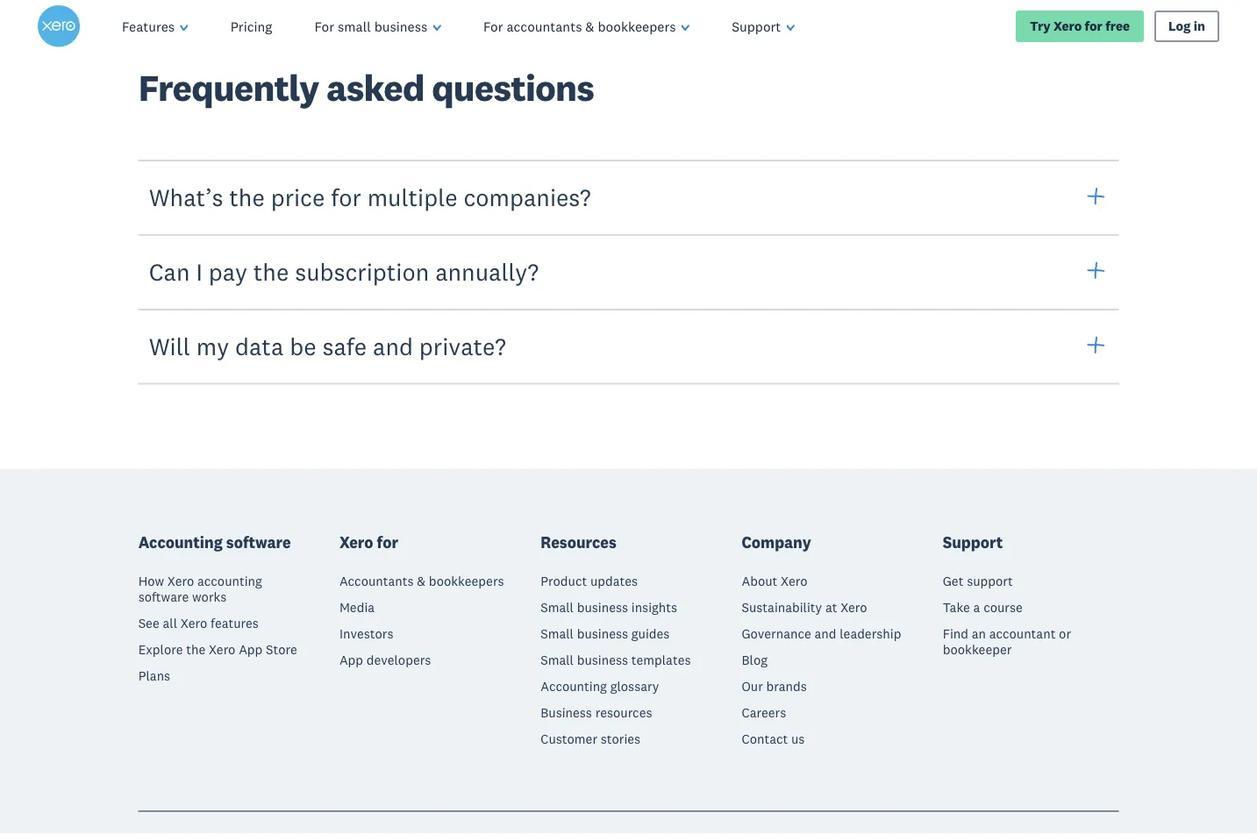 Task type: describe. For each thing, give the bounding box(es) containing it.
xero for
[[340, 533, 399, 552]]

glossary
[[611, 679, 659, 695]]

free
[[1106, 18, 1131, 34]]

app developers link
[[340, 653, 431, 669]]

about xero
[[742, 574, 808, 590]]

& inside dropdown button
[[586, 18, 595, 35]]

small for small business guides
[[541, 626, 574, 643]]

works
[[192, 589, 227, 606]]

price
[[271, 183, 325, 213]]

or
[[1060, 626, 1072, 643]]

accounting
[[198, 574, 262, 590]]

sustainability
[[742, 600, 823, 616]]

find an accountant or bookkeeper link
[[943, 626, 1119, 658]]

small business insights link
[[541, 600, 678, 616]]

xero inside how xero accounting software works
[[167, 574, 194, 590]]

get
[[943, 574, 964, 590]]

1 horizontal spatial app
[[340, 653, 363, 669]]

multiple
[[367, 183, 458, 213]]

accountant
[[990, 626, 1056, 643]]

pricing
[[231, 18, 273, 35]]

my
[[196, 331, 229, 362]]

product updates
[[541, 574, 638, 590]]

0 horizontal spatial &
[[417, 574, 426, 590]]

contact us link
[[742, 732, 805, 748]]

log in
[[1169, 18, 1206, 34]]

plans
[[138, 668, 170, 685]]

sustainability at xero link
[[742, 600, 868, 616]]

xero right at
[[841, 600, 868, 616]]

see
[[138, 616, 160, 632]]

0 vertical spatial software
[[226, 533, 291, 552]]

the for xero
[[186, 642, 206, 658]]

for small business
[[315, 18, 428, 35]]

log
[[1169, 18, 1191, 34]]

our
[[742, 679, 763, 695]]

investors
[[340, 626, 394, 643]]

questions
[[432, 65, 594, 111]]

xero homepage image
[[38, 5, 80, 47]]

accounting for accounting software
[[138, 533, 223, 552]]

try xero for free link
[[1016, 11, 1145, 42]]

our brands
[[742, 679, 807, 695]]

resources
[[541, 533, 617, 552]]

i
[[196, 257, 203, 287]]

business inside dropdown button
[[374, 18, 428, 35]]

insights
[[632, 600, 678, 616]]

for for for small business
[[315, 18, 334, 35]]

about xero link
[[742, 574, 808, 590]]

1 horizontal spatial support
[[943, 533, 1003, 552]]

in
[[1194, 18, 1206, 34]]

leadership
[[840, 626, 902, 643]]

xero right try in the right of the page
[[1054, 18, 1082, 34]]

1 vertical spatial and
[[815, 626, 837, 643]]

get support
[[943, 574, 1014, 590]]

for accountants & bookkeepers button
[[463, 0, 711, 53]]

at
[[826, 600, 838, 616]]

find
[[943, 626, 969, 643]]

for small business button
[[294, 0, 463, 53]]

will
[[149, 331, 190, 362]]

contact us
[[742, 732, 805, 748]]

accounting software
[[138, 533, 291, 552]]

accounting glossary link
[[541, 679, 659, 695]]

an
[[972, 626, 987, 643]]

business
[[541, 705, 592, 722]]

all
[[163, 616, 177, 632]]

small business templates link
[[541, 653, 691, 669]]

app developers
[[340, 653, 431, 669]]

explore the xero app store
[[138, 642, 297, 658]]

software inside how xero accounting software works
[[138, 589, 189, 606]]

see all xero features link
[[138, 616, 259, 632]]

get support link
[[943, 574, 1014, 590]]

subscription
[[295, 257, 429, 287]]

contact
[[742, 732, 788, 748]]

accountants & bookkeepers link
[[340, 574, 504, 590]]

how
[[138, 574, 164, 590]]

annually?
[[435, 257, 539, 287]]

safe
[[323, 331, 367, 362]]

small business guides
[[541, 626, 670, 643]]

product
[[541, 574, 587, 590]]

features
[[122, 18, 175, 35]]

for for for accountants & bookkeepers
[[484, 18, 503, 35]]

business resources link
[[541, 705, 653, 722]]

how xero accounting software works link
[[138, 574, 314, 606]]

investors link
[[340, 626, 394, 643]]

explore
[[138, 642, 183, 658]]

a
[[974, 600, 981, 616]]



Task type: locate. For each thing, give the bounding box(es) containing it.
1 horizontal spatial software
[[226, 533, 291, 552]]

for inside for small business dropdown button
[[315, 18, 334, 35]]

can i pay the subscription annually?
[[149, 257, 539, 287]]

private?
[[419, 331, 506, 362]]

1 vertical spatial bookkeepers
[[429, 574, 504, 590]]

the down see all xero features on the left
[[186, 642, 206, 658]]

0 horizontal spatial for
[[331, 183, 361, 213]]

0 vertical spatial the
[[229, 183, 265, 213]]

0 vertical spatial and
[[373, 331, 413, 362]]

updates
[[591, 574, 638, 590]]

3 small from the top
[[541, 653, 574, 669]]

1 vertical spatial software
[[138, 589, 189, 606]]

the
[[229, 183, 265, 213], [253, 257, 289, 287], [186, 642, 206, 658]]

1 small from the top
[[541, 600, 574, 616]]

app
[[239, 642, 263, 658], [340, 653, 363, 669]]

accountants
[[340, 574, 414, 590]]

our brands link
[[742, 679, 807, 695]]

guides
[[632, 626, 670, 643]]

small business guides link
[[541, 626, 670, 643]]

media link
[[340, 600, 375, 616]]

1 vertical spatial &
[[417, 574, 426, 590]]

take a course link
[[943, 600, 1023, 616]]

what's
[[149, 183, 223, 213]]

for right 'price' in the top of the page
[[331, 183, 361, 213]]

companies?
[[464, 183, 591, 213]]

xero down features
[[209, 642, 236, 658]]

0 horizontal spatial and
[[373, 331, 413, 362]]

the for price
[[229, 183, 265, 213]]

app down investors link
[[340, 653, 363, 669]]

developers
[[367, 653, 431, 669]]

try
[[1030, 18, 1051, 34]]

be
[[290, 331, 317, 362]]

0 vertical spatial for
[[1085, 18, 1103, 34]]

0 vertical spatial accounting
[[138, 533, 223, 552]]

media
[[340, 600, 375, 616]]

1 for from the left
[[315, 18, 334, 35]]

take a course
[[943, 600, 1023, 616]]

0 horizontal spatial accounting
[[138, 533, 223, 552]]

how xero accounting software works
[[138, 574, 262, 606]]

0 horizontal spatial support
[[732, 18, 781, 35]]

accounting glossary
[[541, 679, 659, 695]]

business resources
[[541, 705, 653, 722]]

for left accountants on the left top of the page
[[484, 18, 503, 35]]

asked
[[327, 65, 424, 111]]

plans link
[[138, 668, 170, 685]]

take
[[943, 600, 971, 616]]

0 vertical spatial bookkeepers
[[598, 18, 676, 35]]

xero right how
[[167, 574, 194, 590]]

0 vertical spatial support
[[732, 18, 781, 35]]

software
[[226, 533, 291, 552], [138, 589, 189, 606]]

the inside dropdown button
[[253, 257, 289, 287]]

xero up sustainability at xero link
[[781, 574, 808, 590]]

templates
[[632, 653, 691, 669]]

customer stories link
[[541, 732, 641, 748]]

bookkeepers
[[598, 18, 676, 35], [429, 574, 504, 590]]

business for small business templates
[[577, 653, 628, 669]]

for left small
[[315, 18, 334, 35]]

xero
[[1054, 18, 1082, 34], [340, 533, 374, 552], [167, 574, 194, 590], [781, 574, 808, 590], [841, 600, 868, 616], [181, 616, 207, 632], [209, 642, 236, 658]]

0 horizontal spatial bookkeepers
[[429, 574, 504, 590]]

2 vertical spatial the
[[186, 642, 206, 658]]

1 horizontal spatial bookkeepers
[[598, 18, 676, 35]]

xero right all
[[181, 616, 207, 632]]

1 vertical spatial the
[[253, 257, 289, 287]]

accounting for accounting glossary
[[541, 679, 607, 695]]

1 horizontal spatial accounting
[[541, 679, 607, 695]]

careers
[[742, 705, 787, 722]]

explore the xero app store link
[[138, 642, 297, 658]]

frequently asked questions
[[138, 65, 594, 111]]

business for small business insights
[[577, 600, 628, 616]]

course
[[984, 600, 1023, 616]]

business up "small business guides"
[[577, 600, 628, 616]]

for
[[315, 18, 334, 35], [484, 18, 503, 35]]

for left free
[[1085, 18, 1103, 34]]

1 horizontal spatial &
[[586, 18, 595, 35]]

can
[[149, 257, 190, 287]]

log in link
[[1155, 11, 1220, 42]]

see all xero features
[[138, 616, 259, 632]]

and inside the will my data be safe and private? dropdown button
[[373, 331, 413, 362]]

the inside dropdown button
[[229, 183, 265, 213]]

sustainability at xero
[[742, 600, 868, 616]]

0 vertical spatial &
[[586, 18, 595, 35]]

small business templates
[[541, 653, 691, 669]]

and down at
[[815, 626, 837, 643]]

try xero for free
[[1030, 18, 1131, 34]]

blog
[[742, 653, 768, 669]]

xero up accountants on the bottom of the page
[[340, 533, 374, 552]]

resources
[[596, 705, 653, 722]]

& right accountants on the bottom of the page
[[417, 574, 426, 590]]

the left 'price' in the top of the page
[[229, 183, 265, 213]]

1 vertical spatial accounting
[[541, 679, 607, 695]]

stories
[[601, 732, 641, 748]]

data
[[235, 331, 284, 362]]

features button
[[101, 0, 209, 53]]

business for small business guides
[[577, 626, 628, 643]]

governance
[[742, 626, 812, 643]]

what's the price for multiple companies?
[[149, 183, 591, 213]]

0 vertical spatial small
[[541, 600, 574, 616]]

app down features
[[239, 642, 263, 658]]

& right accountants on the left top of the page
[[586, 18, 595, 35]]

bookkeepers inside for accountants & bookkeepers dropdown button
[[598, 18, 676, 35]]

accounting
[[138, 533, 223, 552], [541, 679, 607, 695]]

business down small business insights link
[[577, 626, 628, 643]]

business right small
[[374, 18, 428, 35]]

careers link
[[742, 705, 787, 722]]

accounting up how
[[138, 533, 223, 552]]

software up accounting
[[226, 533, 291, 552]]

accountants & bookkeepers
[[340, 574, 504, 590]]

about
[[742, 574, 778, 590]]

0 horizontal spatial software
[[138, 589, 189, 606]]

small for small business insights
[[541, 600, 574, 616]]

business down "small business guides"
[[577, 653, 628, 669]]

2 small from the top
[[541, 626, 574, 643]]

0 horizontal spatial for
[[315, 18, 334, 35]]

and right the safe
[[373, 331, 413, 362]]

for up accountants on the bottom of the page
[[377, 533, 399, 552]]

governance and leadership link
[[742, 626, 902, 643]]

1 horizontal spatial and
[[815, 626, 837, 643]]

accountants
[[507, 18, 582, 35]]

will my data be safe and private?
[[149, 331, 506, 362]]

2 for from the left
[[484, 18, 503, 35]]

1 vertical spatial small
[[541, 626, 574, 643]]

small for small business templates
[[541, 653, 574, 669]]

for inside for accountants & bookkeepers dropdown button
[[484, 18, 503, 35]]

1 vertical spatial support
[[943, 533, 1003, 552]]

accounting up business
[[541, 679, 607, 695]]

0 horizontal spatial app
[[239, 642, 263, 658]]

brands
[[767, 679, 807, 695]]

small
[[338, 18, 371, 35]]

what's the price for multiple companies? button
[[138, 160, 1119, 236]]

the right pay
[[253, 257, 289, 287]]

pay
[[209, 257, 247, 287]]

governance and leadership
[[742, 626, 902, 643]]

business
[[374, 18, 428, 35], [577, 600, 628, 616], [577, 626, 628, 643], [577, 653, 628, 669]]

1 vertical spatial for
[[331, 183, 361, 213]]

2 horizontal spatial for
[[1085, 18, 1103, 34]]

features
[[211, 616, 259, 632]]

1 horizontal spatial for
[[484, 18, 503, 35]]

us
[[792, 732, 805, 748]]

1 horizontal spatial for
[[377, 533, 399, 552]]

pricing link
[[209, 0, 294, 53]]

find an accountant or bookkeeper
[[943, 626, 1072, 658]]

software up all
[[138, 589, 189, 606]]

for accountants & bookkeepers
[[484, 18, 676, 35]]

for inside dropdown button
[[331, 183, 361, 213]]

2 vertical spatial small
[[541, 653, 574, 669]]

support inside dropdown button
[[732, 18, 781, 35]]

support button
[[711, 0, 816, 53]]

2 vertical spatial for
[[377, 533, 399, 552]]

store
[[266, 642, 297, 658]]

frequently
[[138, 65, 319, 111]]



Task type: vqa. For each thing, say whether or not it's contained in the screenshot.
Video Player region
no



